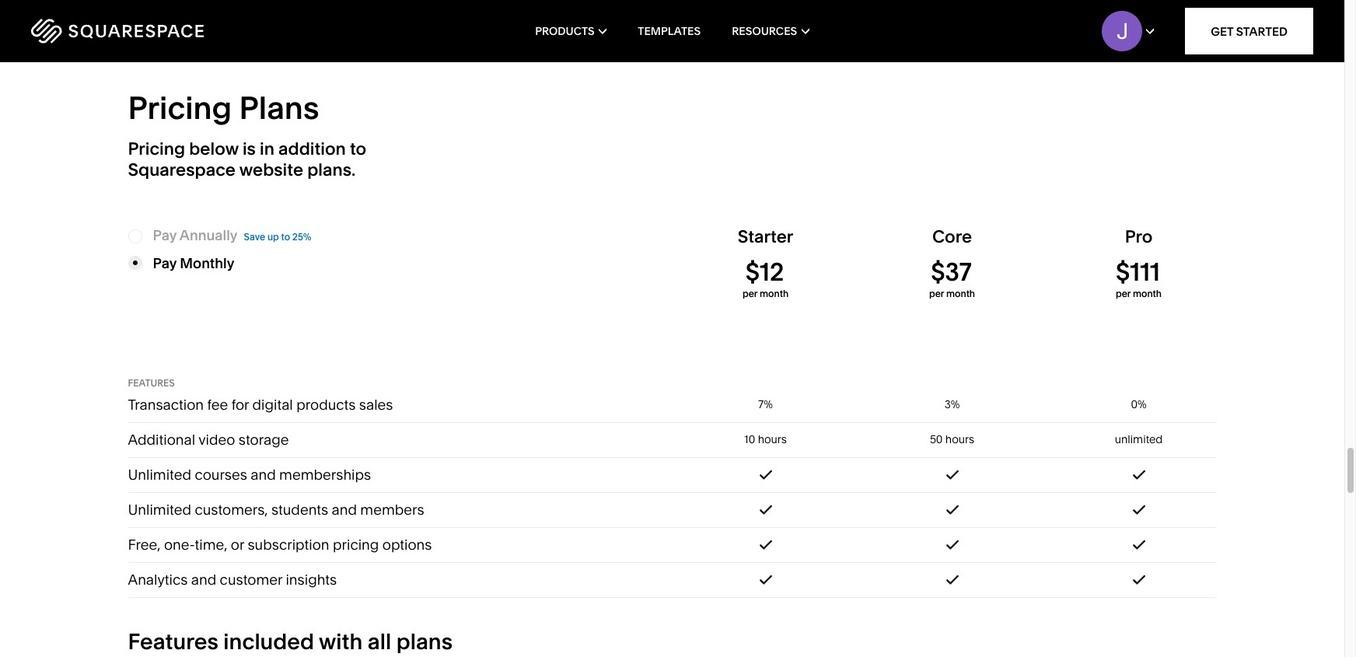 Task type: locate. For each thing, give the bounding box(es) containing it.
1 applies to core plan image from the top
[[946, 505, 959, 515]]

$37
[[931, 257, 972, 287]]

1 vertical spatial applies to pro plan image
[[1133, 575, 1145, 585]]

2 applies to starter plan image from the top
[[760, 540, 772, 550]]

features
[[128, 377, 175, 389], [128, 628, 218, 655]]

plans
[[397, 628, 453, 655]]

transaction fee for digital products sales
[[128, 396, 393, 414]]

for
[[232, 396, 249, 414]]

per down $37
[[930, 288, 944, 300]]

$12 per month
[[743, 257, 789, 300]]

2 pay from the top
[[153, 254, 177, 272]]

1 vertical spatial applies to pro plan image
[[1133, 505, 1145, 515]]

applies to core plan image for analytics and customer insights
[[946, 575, 959, 585]]

pricing up below
[[128, 89, 232, 127]]

per down $12
[[743, 288, 758, 300]]

0 vertical spatial applies to core plan image
[[946, 505, 959, 515]]

to inside pricing below is in addition to squarespace website plans.
[[350, 139, 367, 160]]

2 applies to core plan image from the top
[[946, 575, 959, 585]]

month inside $111 per month
[[1133, 288, 1162, 300]]

annually
[[180, 226, 238, 244]]

per
[[743, 288, 758, 300], [930, 288, 944, 300], [1116, 288, 1131, 300]]

and down storage at bottom left
[[251, 466, 276, 484]]

2 hours from the left
[[946, 433, 975, 447]]

pay monthly button
[[128, 254, 234, 272]]

hours
[[758, 433, 787, 447], [946, 433, 975, 447]]

1 per from the left
[[743, 288, 758, 300]]

1 applies to starter plan image from the top
[[760, 470, 772, 480]]

and down time,
[[191, 571, 216, 589]]

pay for pay monthly
[[153, 254, 177, 272]]

0 horizontal spatial hours
[[758, 433, 787, 447]]

one-
[[164, 536, 195, 554]]

products button
[[535, 0, 607, 62]]

month for $12
[[760, 288, 789, 300]]

1 vertical spatial pay
[[153, 254, 177, 272]]

month
[[760, 288, 789, 300], [947, 288, 976, 300], [1133, 288, 1162, 300]]

2 features from the top
[[128, 628, 218, 655]]

0 vertical spatial pricing
[[128, 89, 232, 127]]

1 pricing from the top
[[128, 89, 232, 127]]

1 applies to core plan image from the top
[[946, 470, 959, 480]]

per inside $12 per month
[[743, 288, 758, 300]]

month for $37
[[947, 288, 976, 300]]

3 month from the left
[[1133, 288, 1162, 300]]

10
[[745, 433, 755, 447]]

1 unlimited from the top
[[128, 466, 191, 484]]

1 applies to pro plan image from the top
[[1133, 540, 1145, 550]]

applies to pro plan image for analytics and customer insights
[[1133, 575, 1145, 585]]

1 horizontal spatial hours
[[946, 433, 975, 447]]

0 vertical spatial applies to pro plan image
[[1133, 470, 1145, 480]]

is
[[243, 139, 256, 160]]

pricing inside pricing below is in addition to squarespace website plans.
[[128, 139, 185, 160]]

2 horizontal spatial and
[[332, 501, 357, 519]]

1 vertical spatial unlimited
[[128, 501, 191, 519]]

3%
[[945, 398, 960, 412]]

pay left the monthly
[[153, 254, 177, 272]]

1 horizontal spatial month
[[947, 288, 976, 300]]

per for $37
[[930, 288, 944, 300]]

unlimited
[[128, 466, 191, 484], [128, 501, 191, 519]]

pricing for pricing plans
[[128, 89, 232, 127]]

0 vertical spatial and
[[251, 466, 276, 484]]

hours right the 10
[[758, 433, 787, 447]]

unlimited for unlimited courses and memberships
[[128, 466, 191, 484]]

month down $12
[[760, 288, 789, 300]]

pricing below is in addition to squarespace website plans.
[[128, 139, 367, 180]]

2 applies to core plan image from the top
[[946, 540, 959, 550]]

month down $111
[[1133, 288, 1162, 300]]

0 vertical spatial unlimited
[[128, 466, 191, 484]]

1 vertical spatial applies to starter plan image
[[760, 540, 772, 550]]

2 pricing from the top
[[128, 139, 185, 160]]

hours for 10 hours
[[758, 433, 787, 447]]

with
[[319, 628, 363, 655]]

1 features from the top
[[128, 377, 175, 389]]

analytics and customer insights
[[128, 571, 337, 589]]

pay for pay annually save up to 25%
[[153, 226, 177, 244]]

to right "up"
[[281, 231, 290, 243]]

website
[[239, 159, 303, 180]]

1 vertical spatial to
[[281, 231, 290, 243]]

applies to pro plan image
[[1133, 470, 1145, 480], [1133, 505, 1145, 515]]

1 hours from the left
[[758, 433, 787, 447]]

pay up 'pay monthly' button
[[153, 226, 177, 244]]

applies to starter plan image
[[760, 470, 772, 480], [760, 540, 772, 550], [760, 575, 772, 585]]

1 pay from the top
[[153, 226, 177, 244]]

1 vertical spatial features
[[128, 628, 218, 655]]

applies to core plan image
[[946, 505, 959, 515], [946, 575, 959, 585]]

0 vertical spatial applies to starter plan image
[[760, 470, 772, 480]]

50
[[930, 433, 943, 447]]

1 month from the left
[[760, 288, 789, 300]]

pricing plans
[[128, 89, 319, 127]]

to right "addition"
[[350, 139, 367, 160]]

3 applies to starter plan image from the top
[[760, 575, 772, 585]]

applies to starter plan image for analytics and customer insights
[[760, 575, 772, 585]]

2 unlimited from the top
[[128, 501, 191, 519]]

features up 'transaction'
[[128, 377, 175, 389]]

and up pricing
[[332, 501, 357, 519]]

applies to pro plan image
[[1133, 540, 1145, 550], [1133, 575, 1145, 585]]

0 horizontal spatial per
[[743, 288, 758, 300]]

in
[[260, 139, 275, 160]]

unlimited
[[1115, 433, 1163, 447]]

3 per from the left
[[1116, 288, 1131, 300]]

resources button
[[732, 0, 810, 62]]

month inside $12 per month
[[760, 288, 789, 300]]

month inside $37 per month
[[947, 288, 976, 300]]

applies to core plan image
[[946, 470, 959, 480], [946, 540, 959, 550]]

hours right 50
[[946, 433, 975, 447]]

unlimited up free,
[[128, 501, 191, 519]]

insights
[[286, 571, 337, 589]]

0 vertical spatial to
[[350, 139, 367, 160]]

2 horizontal spatial per
[[1116, 288, 1131, 300]]

video
[[198, 431, 235, 449]]

pricing
[[128, 89, 232, 127], [128, 139, 185, 160]]

free,
[[128, 536, 161, 554]]

0 horizontal spatial month
[[760, 288, 789, 300]]

50 hours
[[930, 433, 975, 447]]

up
[[268, 231, 279, 243]]

2 vertical spatial and
[[191, 571, 216, 589]]

memberships
[[279, 466, 371, 484]]

options
[[383, 536, 432, 554]]

2 per from the left
[[930, 288, 944, 300]]

applies to pro plan image for free, one-time, or subscription pricing options
[[1133, 540, 1145, 550]]

2 month from the left
[[947, 288, 976, 300]]

pay
[[153, 226, 177, 244], [153, 254, 177, 272]]

subscription
[[248, 536, 329, 554]]

pro
[[1125, 226, 1153, 247]]

and
[[251, 466, 276, 484], [332, 501, 357, 519], [191, 571, 216, 589]]

save
[[244, 231, 265, 243]]

pay monthly
[[153, 254, 234, 272]]

features down analytics
[[128, 628, 218, 655]]

$111 per month
[[1116, 257, 1162, 300]]

1 applies to pro plan image from the top
[[1133, 470, 1145, 480]]

0 horizontal spatial to
[[281, 231, 290, 243]]

1 horizontal spatial per
[[930, 288, 944, 300]]

2 vertical spatial applies to starter plan image
[[760, 575, 772, 585]]

1 vertical spatial applies to core plan image
[[946, 575, 959, 585]]

2 horizontal spatial month
[[1133, 288, 1162, 300]]

2 applies to pro plan image from the top
[[1133, 575, 1145, 585]]

analytics
[[128, 571, 188, 589]]

0 vertical spatial applies to core plan image
[[946, 470, 959, 480]]

unlimited customers, students and members
[[128, 501, 424, 519]]

or
[[231, 536, 244, 554]]

1 horizontal spatial to
[[350, 139, 367, 160]]

core
[[933, 226, 972, 247]]

0 horizontal spatial and
[[191, 571, 216, 589]]

per for $111
[[1116, 288, 1131, 300]]

0 vertical spatial applies to pro plan image
[[1133, 540, 1145, 550]]

0 vertical spatial pay
[[153, 226, 177, 244]]

customers,
[[195, 501, 268, 519]]

plans
[[239, 89, 319, 127]]

members
[[360, 501, 424, 519]]

month down $37
[[947, 288, 976, 300]]

pricing left below
[[128, 139, 185, 160]]

below
[[189, 139, 239, 160]]

2 applies to pro plan image from the top
[[1133, 505, 1145, 515]]

to
[[350, 139, 367, 160], [281, 231, 290, 243]]

1 vertical spatial applies to core plan image
[[946, 540, 959, 550]]

squarespace logo link
[[31, 19, 288, 44]]

1 vertical spatial pricing
[[128, 139, 185, 160]]

per down $111
[[1116, 288, 1131, 300]]

unlimited down additional
[[128, 466, 191, 484]]

per inside $111 per month
[[1116, 288, 1131, 300]]

unlimited courses and memberships
[[128, 466, 371, 484]]

per inside $37 per month
[[930, 288, 944, 300]]

0 vertical spatial features
[[128, 377, 175, 389]]

included
[[224, 628, 314, 655]]



Task type: vqa. For each thing, say whether or not it's contained in the screenshot.
7%
yes



Task type: describe. For each thing, give the bounding box(es) containing it.
applies to starter plan image for unlimited courses and memberships
[[760, 470, 772, 480]]

monthly
[[180, 254, 234, 272]]

features for features
[[128, 377, 175, 389]]

$37 per month
[[930, 257, 976, 300]]

$111
[[1116, 257, 1161, 287]]

all
[[368, 628, 391, 655]]

additional video storage
[[128, 431, 289, 449]]

transaction
[[128, 396, 204, 414]]

students
[[271, 501, 328, 519]]

features included with all plans
[[128, 628, 453, 655]]

applies to pro plan image for unlimited courses and memberships
[[1133, 470, 1145, 480]]

templates
[[638, 24, 701, 38]]

applies to core plan image for free, one-time, or subscription pricing options
[[946, 540, 959, 550]]

squarespace logo image
[[31, 19, 204, 44]]

applies to starter plan image
[[760, 505, 772, 515]]

customer
[[220, 571, 282, 589]]

1 vertical spatial and
[[332, 501, 357, 519]]

starter
[[738, 226, 794, 247]]

digital
[[252, 396, 293, 414]]

to inside pay annually save up to 25%
[[281, 231, 290, 243]]

free, one-time, or subscription pricing options
[[128, 536, 432, 554]]

$12
[[746, 257, 784, 287]]

squarespace
[[128, 159, 236, 180]]

month for $111
[[1133, 288, 1162, 300]]

templates link
[[638, 0, 701, 62]]

pricing for pricing below is in addition to squarespace website plans.
[[128, 139, 185, 160]]

10 hours
[[745, 433, 787, 447]]

resources
[[732, 24, 797, 38]]

products
[[535, 24, 595, 38]]

unlimited for unlimited customers, students and members
[[128, 501, 191, 519]]

applies to core plan image for unlimited customers, students and members
[[946, 505, 959, 515]]

25%
[[293, 231, 311, 243]]

hours for 50 hours
[[946, 433, 975, 447]]

pay annually save up to 25%
[[153, 226, 311, 244]]

1 horizontal spatial and
[[251, 466, 276, 484]]

applies to starter plan image for free, one-time, or subscription pricing options
[[760, 540, 772, 550]]

features for features included with all plans
[[128, 628, 218, 655]]

pricing
[[333, 536, 379, 554]]

0%
[[1131, 398, 1147, 412]]

get
[[1211, 24, 1234, 39]]

get started link
[[1186, 8, 1314, 54]]

storage
[[239, 431, 289, 449]]

time,
[[195, 536, 227, 554]]

applies to pro plan image for unlimited customers, students and members
[[1133, 505, 1145, 515]]

7%
[[759, 398, 773, 412]]

sales
[[359, 396, 393, 414]]

products
[[296, 396, 356, 414]]

addition
[[279, 139, 346, 160]]

started
[[1237, 24, 1288, 39]]

courses
[[195, 466, 247, 484]]

applies to core plan image for unlimited courses and memberships
[[946, 470, 959, 480]]

per for $12
[[743, 288, 758, 300]]

plans.
[[307, 159, 356, 180]]

fee
[[207, 396, 228, 414]]

get started
[[1211, 24, 1288, 39]]

additional
[[128, 431, 195, 449]]



